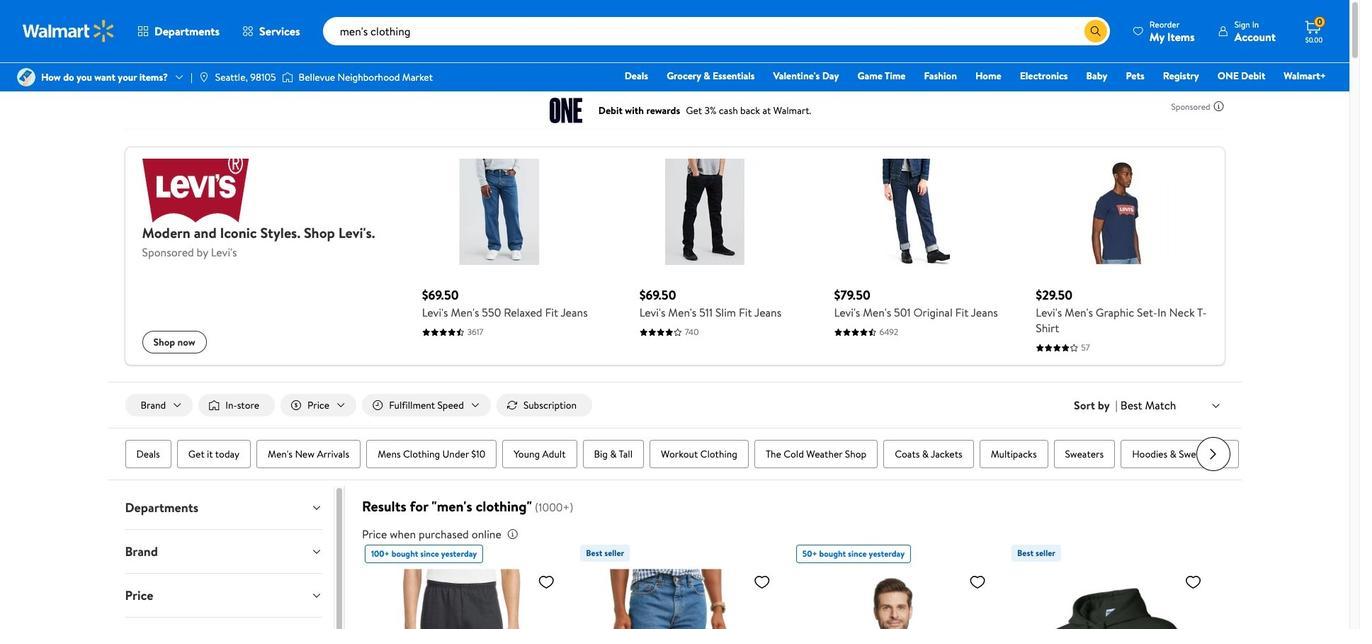 Task type: locate. For each thing, give the bounding box(es) containing it.
 image
[[198, 72, 210, 83]]

george men's and big men's regular fit jeans image
[[580, 568, 776, 629]]

1 horizontal spatial  image
[[282, 70, 293, 84]]

next slide for chipmodule list image
[[1196, 437, 1230, 471]]

george men's long sleeve flannel shirt, sizes xs-3xlt image
[[796, 568, 992, 629]]

 image
[[17, 68, 35, 86], [282, 70, 293, 84]]

0 horizontal spatial  image
[[17, 68, 35, 86]]

sign in to add to favorites list, athletic works men's fleece elastic bottom sweatpants image
[[538, 573, 555, 591]]

3 tab from the top
[[114, 574, 334, 617]]

1 tab from the top
[[114, 486, 334, 529]]

athletic works men's fleece elastic bottom sweatpants image
[[365, 568, 561, 629]]

sort by best match image
[[1210, 400, 1222, 411]]

tab
[[114, 486, 334, 529], [114, 530, 334, 573], [114, 574, 334, 617], [114, 618, 334, 629]]

legal information image
[[507, 529, 519, 540]]

sign in to add to favorites list, gildan unisex heavy blend fleece hooded sweatshirt image
[[1185, 573, 1202, 591]]

Search search field
[[323, 17, 1110, 45]]

Walmart Site-Wide search field
[[323, 17, 1110, 45]]



Task type: vqa. For each thing, say whether or not it's contained in the screenshot.
 icon to the right
yes



Task type: describe. For each thing, give the bounding box(es) containing it.
sort and filter section element
[[108, 383, 1242, 428]]

2 tab from the top
[[114, 530, 334, 573]]

search icon image
[[1090, 26, 1102, 37]]

levi's image
[[142, 159, 248, 222]]

sign in to add to favorites list, george men's and big men's regular fit jeans image
[[754, 573, 771, 591]]

walmart image
[[23, 20, 115, 43]]

clear search field text image
[[1068, 25, 1079, 37]]

gildan unisex heavy blend fleece hooded sweatshirt image
[[1012, 568, 1208, 629]]

sign in to add to favorites list, george men's long sleeve flannel shirt, sizes xs-3xlt image
[[969, 573, 986, 591]]

ad disclaimer and feedback image
[[1213, 101, 1225, 112]]

4 tab from the top
[[114, 618, 334, 629]]



